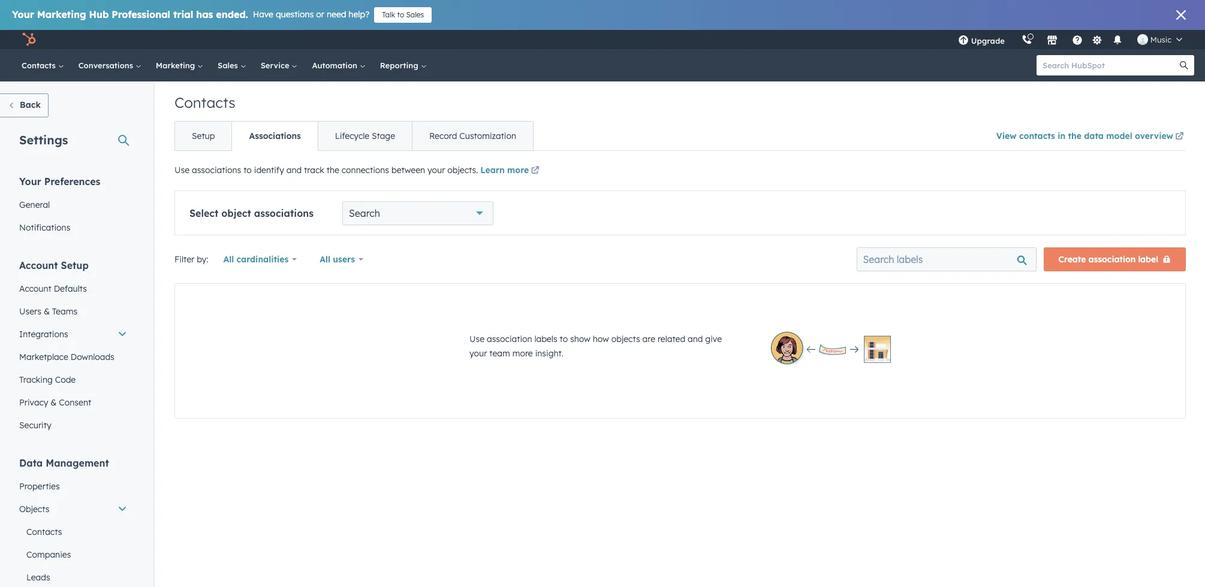 Task type: describe. For each thing, give the bounding box(es) containing it.
tracking
[[19, 375, 53, 386]]

give
[[705, 334, 722, 345]]

hubspot image
[[22, 32, 36, 47]]

& for privacy
[[51, 398, 57, 408]]

filter by:
[[174, 254, 208, 265]]

lifecycle stage
[[335, 131, 395, 142]]

privacy & consent
[[19, 398, 91, 408]]

teams
[[52, 306, 77, 317]]

association for labels
[[487, 334, 532, 345]]

help button
[[1067, 30, 1088, 49]]

your inside "use association labels to show how objects are related and give your team more insight."
[[469, 348, 487, 359]]

search button
[[1174, 55, 1194, 76]]

consent
[[59, 398, 91, 408]]

objects button
[[12, 498, 134, 521]]

calling icon image
[[1022, 35, 1032, 46]]

help?
[[349, 9, 369, 20]]

reporting link
[[373, 49, 434, 82]]

menu containing music
[[950, 30, 1191, 49]]

0 vertical spatial associations
[[192, 165, 241, 176]]

contacts
[[1019, 131, 1055, 142]]

label
[[1138, 254, 1158, 265]]

labels
[[535, 334, 557, 345]]

need
[[327, 9, 346, 20]]

stage
[[372, 131, 395, 142]]

data management element
[[12, 457, 134, 588]]

help image
[[1072, 35, 1083, 46]]

and inside "use association labels to show how objects are related and give your team more insight."
[[688, 334, 703, 345]]

identify
[[254, 165, 284, 176]]

reporting
[[380, 61, 421, 70]]

upgrade image
[[958, 35, 969, 46]]

data management
[[19, 458, 109, 469]]

lifecycle stage link
[[318, 122, 412, 151]]

related
[[658, 334, 685, 345]]

account defaults
[[19, 284, 87, 294]]

data
[[19, 458, 43, 469]]

objects.
[[448, 165, 478, 176]]

notifications link
[[12, 216, 134, 239]]

search image
[[1180, 61, 1188, 70]]

between
[[392, 165, 425, 176]]

your preferences
[[19, 176, 100, 188]]

connections
[[342, 165, 389, 176]]

users & teams link
[[12, 300, 134, 323]]

upgrade
[[971, 36, 1005, 46]]

all for all cardinalities
[[223, 254, 234, 265]]

professional
[[112, 8, 170, 20]]

model
[[1106, 131, 1132, 142]]

properties link
[[12, 475, 134, 498]]

defaults
[[54, 284, 87, 294]]

link opens in a new window image inside learn more link
[[531, 167, 539, 176]]

record customization link
[[412, 122, 533, 151]]

to inside "use association labels to show how objects are related and give your team more insight."
[[560, 334, 568, 345]]

back link
[[0, 94, 49, 118]]

learn
[[480, 165, 505, 176]]

account for account setup
[[19, 260, 58, 272]]

to inside talk to sales button
[[397, 10, 404, 19]]

record
[[429, 131, 457, 142]]

link opens in a new window image
[[1176, 133, 1184, 142]]

objects
[[611, 334, 640, 345]]

properties
[[19, 481, 60, 492]]

settings
[[19, 133, 68, 148]]

view contacts in the data model overview link
[[996, 123, 1186, 151]]

all cardinalities
[[223, 254, 289, 265]]

marketplace downloads
[[19, 352, 114, 363]]

hub
[[89, 8, 109, 20]]

companies
[[26, 550, 71, 561]]

0 horizontal spatial the
[[327, 165, 339, 176]]

account for account defaults
[[19, 284, 51, 294]]

are
[[643, 334, 655, 345]]

search button
[[342, 201, 494, 225]]

object
[[221, 207, 251, 219]]

marketplaces image
[[1047, 35, 1058, 46]]

general link
[[12, 194, 134, 216]]

hubspot link
[[14, 32, 45, 47]]

privacy & consent link
[[12, 392, 134, 414]]

settings link
[[1090, 33, 1105, 46]]

in
[[1058, 131, 1066, 142]]

leads link
[[12, 567, 134, 588]]

how
[[593, 334, 609, 345]]

marketing link
[[149, 49, 210, 82]]

create
[[1059, 254, 1086, 265]]

users
[[19, 306, 41, 317]]

the inside the view contacts in the data model overview link
[[1068, 131, 1082, 142]]

talk to sales button
[[374, 7, 432, 23]]

team
[[489, 348, 510, 359]]

create association label
[[1059, 254, 1158, 265]]

notifications button
[[1107, 30, 1128, 49]]

search
[[349, 207, 380, 219]]

record customization
[[429, 131, 516, 142]]

close image
[[1176, 10, 1186, 20]]

0 horizontal spatial marketing
[[37, 8, 86, 20]]

navigation containing setup
[[174, 121, 534, 151]]

contacts link for companies link
[[12, 521, 134, 544]]

lifecycle
[[335, 131, 369, 142]]

Search HubSpot search field
[[1037, 55, 1184, 76]]

show
[[570, 334, 591, 345]]

talk to sales
[[382, 10, 424, 19]]



Task type: vqa. For each thing, say whether or not it's contained in the screenshot.
Create association label
yes



Task type: locate. For each thing, give the bounding box(es) containing it.
customization
[[459, 131, 516, 142]]

1 account from the top
[[19, 260, 58, 272]]

associations link
[[232, 122, 318, 151]]

1 vertical spatial associations
[[254, 207, 314, 219]]

notifications image
[[1112, 35, 1123, 46]]

more
[[507, 165, 529, 176], [512, 348, 533, 359]]

account up users
[[19, 284, 51, 294]]

1 horizontal spatial &
[[51, 398, 57, 408]]

trial
[[173, 8, 193, 20]]

1 vertical spatial to
[[244, 165, 252, 176]]

all
[[223, 254, 234, 265], [320, 254, 330, 265]]

menu item
[[1013, 30, 1016, 49]]

leads
[[26, 573, 50, 583]]

1 horizontal spatial marketing
[[156, 61, 197, 70]]

more right team at bottom left
[[512, 348, 533, 359]]

all users
[[320, 254, 355, 265]]

1 horizontal spatial the
[[1068, 131, 1082, 142]]

associations
[[192, 165, 241, 176], [254, 207, 314, 219]]

questions
[[276, 9, 314, 20]]

associations
[[249, 131, 301, 142]]

all cardinalities button
[[216, 248, 305, 272]]

the right track
[[327, 165, 339, 176]]

privacy
[[19, 398, 48, 408]]

to left identify
[[244, 165, 252, 176]]

0 vertical spatial sales
[[406, 10, 424, 19]]

marketing left hub
[[37, 8, 86, 20]]

marketing
[[37, 8, 86, 20], [156, 61, 197, 70]]

0 horizontal spatial to
[[244, 165, 252, 176]]

association
[[1089, 254, 1136, 265], [487, 334, 532, 345]]

0 vertical spatial contacts link
[[14, 49, 71, 82]]

0 vertical spatial your
[[428, 165, 445, 176]]

1 horizontal spatial use
[[469, 334, 485, 345]]

downloads
[[71, 352, 114, 363]]

1 horizontal spatial associations
[[254, 207, 314, 219]]

setup link
[[175, 122, 232, 151]]

contacts down hubspot "link"
[[22, 61, 58, 70]]

0 horizontal spatial sales
[[218, 61, 240, 70]]

companies link
[[12, 544, 134, 567]]

account up account defaults
[[19, 260, 58, 272]]

1 horizontal spatial setup
[[192, 131, 215, 142]]

1 vertical spatial sales
[[218, 61, 240, 70]]

marketing down trial
[[156, 61, 197, 70]]

0 horizontal spatial setup
[[61, 260, 89, 272]]

use association labels to show how objects are related and give your team more insight.
[[469, 334, 722, 359]]

0 horizontal spatial associations
[[192, 165, 241, 176]]

contacts inside data management element
[[26, 527, 62, 538]]

1 vertical spatial your
[[469, 348, 487, 359]]

users & teams
[[19, 306, 77, 317]]

tracking code
[[19, 375, 76, 386]]

contacts link for conversations link
[[14, 49, 71, 82]]

ended.
[[216, 8, 248, 20]]

contacts link up companies
[[12, 521, 134, 544]]

automation link
[[305, 49, 373, 82]]

0 horizontal spatial all
[[223, 254, 234, 265]]

& right users
[[44, 306, 50, 317]]

setup inside 'navigation'
[[192, 131, 215, 142]]

view
[[996, 131, 1017, 142]]

use
[[174, 165, 190, 176], [469, 334, 485, 345]]

your marketing hub professional trial has ended. have questions or need help?
[[12, 8, 369, 20]]

0 horizontal spatial association
[[487, 334, 532, 345]]

preferences
[[44, 176, 100, 188]]

1 horizontal spatial sales
[[406, 10, 424, 19]]

navigation
[[174, 121, 534, 151]]

music
[[1151, 35, 1172, 44]]

code
[[55, 375, 76, 386]]

menu
[[950, 30, 1191, 49]]

account
[[19, 260, 58, 272], [19, 284, 51, 294]]

associations down identify
[[254, 207, 314, 219]]

0 vertical spatial use
[[174, 165, 190, 176]]

your up hubspot image
[[12, 8, 34, 20]]

use inside "use association labels to show how objects are related and give your team more insight."
[[469, 334, 485, 345]]

&
[[44, 306, 50, 317], [51, 398, 57, 408]]

your
[[428, 165, 445, 176], [469, 348, 487, 359]]

1 horizontal spatial and
[[688, 334, 703, 345]]

1 vertical spatial your
[[19, 176, 41, 188]]

1 vertical spatial &
[[51, 398, 57, 408]]

create association label button
[[1044, 248, 1186, 272]]

association up team at bottom left
[[487, 334, 532, 345]]

account defaults link
[[12, 278, 134, 300]]

select
[[189, 207, 218, 219]]

2 account from the top
[[19, 284, 51, 294]]

more inside "use association labels to show how objects are related and give your team more insight."
[[512, 348, 533, 359]]

1 vertical spatial contacts link
[[12, 521, 134, 544]]

sales right the talk
[[406, 10, 424, 19]]

0 vertical spatial setup
[[192, 131, 215, 142]]

account setup element
[[12, 259, 134, 437]]

to right the talk
[[397, 10, 404, 19]]

1 vertical spatial marketing
[[156, 61, 197, 70]]

0 vertical spatial and
[[286, 165, 302, 176]]

your left team at bottom left
[[469, 348, 487, 359]]

your for your preferences
[[19, 176, 41, 188]]

sales link
[[210, 49, 253, 82]]

associations down setup link
[[192, 165, 241, 176]]

account setup
[[19, 260, 89, 272]]

& right privacy
[[51, 398, 57, 408]]

1 vertical spatial the
[[327, 165, 339, 176]]

conversations link
[[71, 49, 149, 82]]

all left users
[[320, 254, 330, 265]]

overview
[[1135, 131, 1173, 142]]

integrations button
[[12, 323, 134, 346]]

0 vertical spatial &
[[44, 306, 50, 317]]

0 vertical spatial account
[[19, 260, 58, 272]]

learn more link
[[480, 164, 542, 179]]

security link
[[12, 414, 134, 437]]

1 vertical spatial association
[[487, 334, 532, 345]]

by:
[[197, 254, 208, 265]]

0 horizontal spatial &
[[44, 306, 50, 317]]

and left track
[[286, 165, 302, 176]]

back
[[20, 100, 41, 110]]

2 horizontal spatial to
[[560, 334, 568, 345]]

1 all from the left
[[223, 254, 234, 265]]

association left label
[[1089, 254, 1136, 265]]

sales inside button
[[406, 10, 424, 19]]

marketplace downloads link
[[12, 346, 134, 369]]

contacts up companies
[[26, 527, 62, 538]]

association for label
[[1089, 254, 1136, 265]]

2 vertical spatial to
[[560, 334, 568, 345]]

1 vertical spatial account
[[19, 284, 51, 294]]

your left the objects.
[[428, 165, 445, 176]]

notifications
[[19, 222, 70, 233]]

your preferences element
[[12, 175, 134, 239]]

or
[[316, 9, 324, 20]]

0 horizontal spatial and
[[286, 165, 302, 176]]

0 vertical spatial the
[[1068, 131, 1082, 142]]

learn more
[[480, 165, 529, 176]]

contacts link down hubspot "link"
[[14, 49, 71, 82]]

tracking code link
[[12, 369, 134, 392]]

all inside "popup button"
[[320, 254, 330, 265]]

to left show
[[560, 334, 568, 345]]

1 horizontal spatial all
[[320, 254, 330, 265]]

& inside "link"
[[51, 398, 57, 408]]

1 horizontal spatial to
[[397, 10, 404, 19]]

0 vertical spatial contacts
[[22, 61, 58, 70]]

more right learn
[[507, 165, 529, 176]]

0 horizontal spatial your
[[428, 165, 445, 176]]

1 vertical spatial contacts
[[174, 94, 236, 112]]

automation
[[312, 61, 360, 70]]

management
[[46, 458, 109, 469]]

0 vertical spatial more
[[507, 165, 529, 176]]

settings image
[[1092, 35, 1103, 46]]

all for all users
[[320, 254, 330, 265]]

your up general
[[19, 176, 41, 188]]

contacts link
[[14, 49, 71, 82], [12, 521, 134, 544]]

service link
[[253, 49, 305, 82]]

setup
[[192, 131, 215, 142], [61, 260, 89, 272]]

1 horizontal spatial your
[[469, 348, 487, 359]]

all right by:
[[223, 254, 234, 265]]

your for your marketing hub professional trial has ended. have questions or need help?
[[12, 8, 34, 20]]

sales left service
[[218, 61, 240, 70]]

1 vertical spatial and
[[688, 334, 703, 345]]

insight.
[[535, 348, 564, 359]]

all inside popup button
[[223, 254, 234, 265]]

use associations to identify and track the connections between your objects.
[[174, 165, 480, 176]]

1 vertical spatial use
[[469, 334, 485, 345]]

use for use association labels to show how objects are related and give your team more insight.
[[469, 334, 485, 345]]

use for use associations to identify and track the connections between your objects.
[[174, 165, 190, 176]]

1 vertical spatial setup
[[61, 260, 89, 272]]

view contacts in the data model overview
[[996, 131, 1173, 142]]

2 all from the left
[[320, 254, 330, 265]]

contacts
[[22, 61, 58, 70], [174, 94, 236, 112], [26, 527, 62, 538]]

2 vertical spatial contacts
[[26, 527, 62, 538]]

0 vertical spatial association
[[1089, 254, 1136, 265]]

link opens in a new window image inside the view contacts in the data model overview link
[[1176, 130, 1184, 145]]

objects
[[19, 504, 49, 515]]

contacts up setup link
[[174, 94, 236, 112]]

marketing inside the marketing link
[[156, 61, 197, 70]]

marketplaces button
[[1040, 30, 1065, 49]]

0 vertical spatial marketing
[[37, 8, 86, 20]]

and left give
[[688, 334, 703, 345]]

sales inside "link"
[[218, 61, 240, 70]]

0 horizontal spatial use
[[174, 165, 190, 176]]

1 vertical spatial more
[[512, 348, 533, 359]]

data
[[1084, 131, 1104, 142]]

1 horizontal spatial association
[[1089, 254, 1136, 265]]

association inside "use association labels to show how objects are related and give your team more insight."
[[487, 334, 532, 345]]

all users button
[[312, 248, 371, 272]]

greg robinson image
[[1137, 34, 1148, 45]]

the right in
[[1068, 131, 1082, 142]]

track
[[304, 165, 324, 176]]

0 vertical spatial to
[[397, 10, 404, 19]]

& for users
[[44, 306, 50, 317]]

0 vertical spatial your
[[12, 8, 34, 20]]

link opens in a new window image
[[1176, 130, 1184, 145], [531, 164, 539, 179], [531, 167, 539, 176]]

cardinalities
[[237, 254, 289, 265]]

Search labels search field
[[857, 248, 1036, 272]]

select object associations
[[189, 207, 314, 219]]

service
[[261, 61, 292, 70]]

association inside button
[[1089, 254, 1136, 265]]



